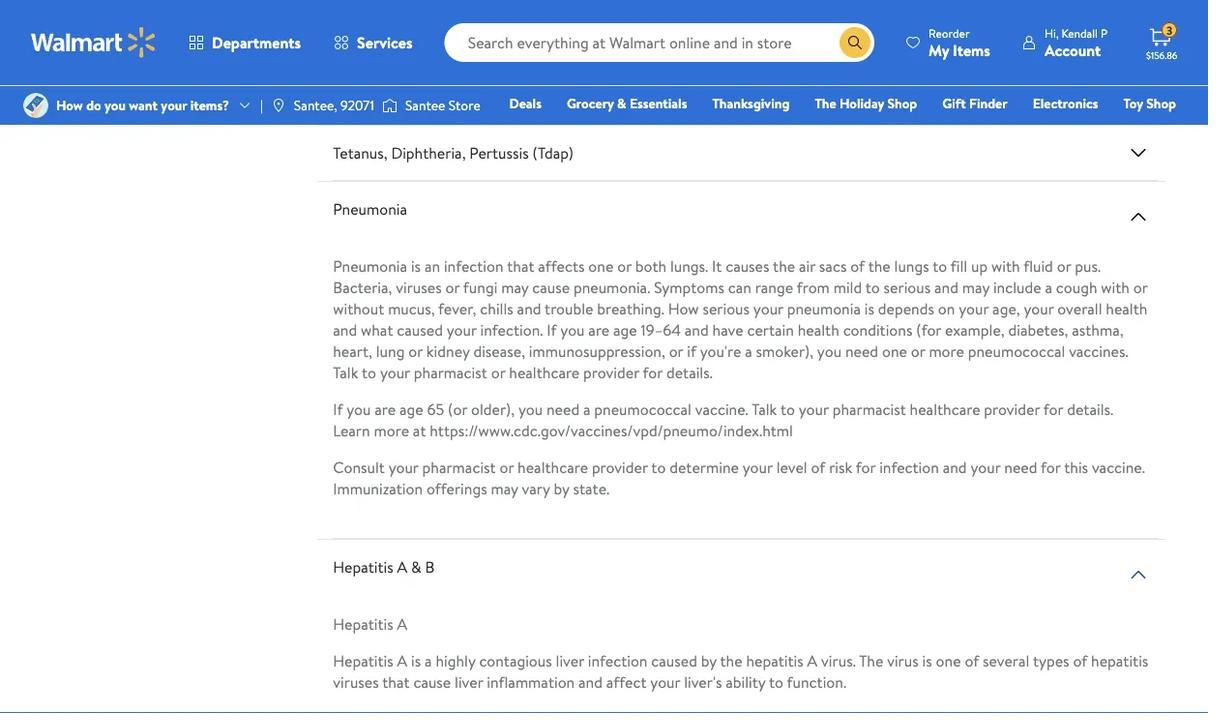 Task type: locate. For each thing, give the bounding box(es) containing it.
from
[[797, 277, 830, 298]]

infection.
[[481, 319, 543, 341]]

1 vertical spatial immunization
[[333, 478, 423, 499]]

1 vertical spatial caused
[[652, 650, 698, 672]]

1 vertical spatial state.
[[573, 478, 610, 499]]

at
[[413, 420, 426, 441]]

pertussis
[[470, 142, 529, 164]]

0 vertical spatial state.
[[573, 8, 610, 29]]

pharmacist up (or
[[414, 362, 488, 383]]

liver left inflammation
[[455, 672, 483, 693]]

caused right what
[[397, 319, 443, 341]]

pharmacist down conditions
[[833, 399, 907, 420]]

0 horizontal spatial if
[[333, 399, 343, 420]]

the left function. at the bottom right of page
[[721, 650, 743, 672]]

2 vertical spatial hepatitis
[[333, 650, 394, 672]]

0 vertical spatial risk
[[829, 0, 853, 8]]

0 vertical spatial the
[[815, 94, 837, 113]]

1 risk from the top
[[829, 0, 853, 8]]

(tdap)
[[533, 142, 574, 164]]

a right you're
[[745, 341, 753, 362]]

caused right affect
[[652, 650, 698, 672]]

hepatitis
[[333, 557, 394, 578], [333, 614, 394, 635], [333, 650, 394, 672]]

2 level from the top
[[777, 457, 808, 478]]

thanksgiving link
[[704, 93, 799, 114]]

pneumonia inside the pneumonia is an infection that affects one or both lungs. it causes the air sacs of the lungs to fill up with fluid or pus. bacteria, viruses or fungi may cause pneumonia. symptoms can range from mild to serious and may include a cough with or without mucus, fever, chills and trouble breathing. how serious your pneumonia is depends on your age, your overall health and what caused your infection. if you are age 19–64 and have certain health conditions (for example, diabetes, asthma, heart, lung or kidney disease, immunosuppression, or if you're a smoker), you need one or more pneumococcal vaccines. talk to your pharmacist or healthcare provider for details.
[[333, 256, 407, 277]]

and
[[943, 0, 967, 8], [935, 277, 959, 298], [517, 298, 541, 319], [333, 319, 357, 341], [685, 319, 709, 341], [943, 457, 967, 478], [579, 672, 603, 693]]

0 vertical spatial determine
[[670, 0, 739, 8]]

0 vertical spatial hepatitis
[[333, 557, 394, 578]]

services
[[357, 32, 413, 53]]

viruses down hepatitis a
[[333, 672, 379, 693]]

function.
[[787, 672, 847, 693]]

1 horizontal spatial talk
[[752, 399, 777, 420]]

grocery & essentials link
[[558, 93, 696, 114]]

2 this from the top
[[1065, 457, 1089, 478]]

1 horizontal spatial the
[[773, 256, 796, 277]]

pneumococcal down age,
[[968, 341, 1066, 362]]

walmart+
[[1119, 121, 1177, 140]]

are inside if you are age 65 (or older), you need a pneumococcal vaccine. talk to your pharmacist healthcare provider for details. learn more at https://www.cdc.gov/vaccines/vpd/pneumo/index.html
[[375, 399, 396, 420]]

1 vertical spatial that
[[383, 672, 410, 693]]

talk down smoker),
[[752, 399, 777, 420]]

walmart image
[[31, 27, 157, 58]]

2 vary from the top
[[522, 478, 550, 499]]

health right overall
[[1106, 298, 1148, 319]]

0 vertical spatial consult your pharmacist or healthcare provider to determine your level of risk for infection and your need for this vaccine. immunization offerings may vary by state.
[[333, 0, 1146, 29]]

1 vertical spatial hepatitis
[[333, 614, 394, 635]]

1 determine from the top
[[670, 0, 739, 8]]

essentials
[[630, 94, 688, 113]]

thanksgiving
[[713, 94, 790, 113]]

1 vertical spatial determine
[[670, 457, 739, 478]]

0 vertical spatial offerings
[[427, 8, 487, 29]]

2 horizontal spatial the
[[869, 256, 891, 277]]

one right virus
[[936, 650, 962, 672]]

and inside hepatitis a is a highly contagious liver infection caused by the hepatitis a virus. the virus is one of several types of hepatitis viruses that cause liver inflammation and affect your liver's ability to function.
[[579, 672, 603, 693]]

1 vertical spatial talk
[[752, 399, 777, 420]]

1 horizontal spatial more
[[929, 341, 965, 362]]

the up home
[[815, 94, 837, 113]]

3 hepatitis from the top
[[333, 650, 394, 672]]

0 vertical spatial are
[[589, 319, 610, 341]]

2 horizontal spatial one
[[936, 650, 962, 672]]

1 shop from the left
[[888, 94, 918, 113]]

syncytial
[[414, 86, 474, 108]]

departments button
[[172, 19, 318, 66]]

immunosuppression,
[[529, 341, 666, 362]]

viruses
[[396, 277, 442, 298], [333, 672, 379, 693]]

1 horizontal spatial viruses
[[396, 277, 442, 298]]

0 vertical spatial pneumonia
[[333, 199, 407, 220]]

1 vertical spatial how
[[668, 298, 699, 319]]

0 horizontal spatial age
[[400, 399, 424, 420]]

Search search field
[[445, 23, 875, 62]]

are
[[589, 319, 610, 341], [375, 399, 396, 420]]

0 horizontal spatial serious
[[703, 298, 750, 319]]

you down pneumonia.
[[561, 319, 585, 341]]

the
[[773, 256, 796, 277], [869, 256, 891, 277], [721, 650, 743, 672]]

1 horizontal spatial that
[[507, 256, 535, 277]]

state. up grocery
[[573, 8, 610, 29]]

liver right contagious
[[556, 650, 584, 672]]

0 horizontal spatial &
[[411, 557, 422, 578]]

highly
[[436, 650, 476, 672]]

hepatitis left virus.
[[747, 650, 804, 672]]

1 vertical spatial level
[[777, 457, 808, 478]]

need
[[1005, 0, 1038, 8], [846, 341, 879, 362], [547, 399, 580, 420], [1005, 457, 1038, 478]]

1 horizontal spatial  image
[[271, 98, 286, 113]]

1 vertical spatial risk
[[829, 457, 853, 478]]

lungs
[[895, 256, 930, 277]]

how
[[56, 96, 83, 115], [668, 298, 699, 319]]

determine
[[670, 0, 739, 8], [670, 457, 739, 478]]

0 horizontal spatial talk
[[333, 362, 359, 383]]

& right grocery
[[617, 94, 627, 113]]

2 immunization from the top
[[333, 478, 423, 499]]

0 vertical spatial talk
[[333, 362, 359, 383]]

1 horizontal spatial if
[[547, 319, 557, 341]]

talk
[[333, 362, 359, 383], [752, 399, 777, 420]]

you right older),
[[519, 399, 543, 420]]

1 horizontal spatial details.
[[1068, 399, 1114, 420]]

age left 19–64
[[614, 319, 638, 341]]

serious up you're
[[703, 298, 750, 319]]

0 vertical spatial &
[[617, 94, 627, 113]]

 image for santee, 92071
[[271, 98, 286, 113]]

0 horizontal spatial pneumococcal
[[595, 399, 692, 420]]

1 immunization from the top
[[333, 8, 423, 29]]

or down depends
[[911, 341, 926, 362]]

0 vertical spatial cause
[[532, 277, 570, 298]]

1 vertical spatial more
[[374, 420, 409, 441]]

by up (rsv)
[[554, 8, 570, 29]]

without
[[333, 298, 384, 319]]

fashion link
[[875, 120, 937, 141]]

provider up https://www.cdc.gov/vaccines/vpd/pneumo/index.html
[[584, 362, 640, 383]]

1 horizontal spatial are
[[589, 319, 610, 341]]

vary
[[522, 8, 550, 29], [522, 478, 550, 499]]

 image left do
[[23, 93, 48, 118]]

shop right toy
[[1147, 94, 1177, 113]]

0 horizontal spatial the
[[815, 94, 837, 113]]

by left ability
[[701, 650, 717, 672]]

by down https://www.cdc.gov/vaccines/vpd/pneumo/index.html
[[554, 478, 570, 499]]

0 horizontal spatial viruses
[[333, 672, 379, 693]]

0 vertical spatial caused
[[397, 319, 443, 341]]

 image
[[23, 93, 48, 118], [271, 98, 286, 113]]

fluid
[[1024, 256, 1054, 277]]

1 vertical spatial age
[[400, 399, 424, 420]]

consult down the learn
[[333, 457, 385, 478]]

is left an
[[411, 256, 421, 277]]

registry link
[[945, 120, 1012, 141]]

this
[[1065, 0, 1089, 8], [1065, 457, 1089, 478]]

smoker),
[[756, 341, 814, 362]]

1 horizontal spatial shop
[[1147, 94, 1177, 113]]

0 vertical spatial how
[[56, 96, 83, 115]]

age
[[614, 319, 638, 341], [400, 399, 424, 420]]

0 horizontal spatial more
[[374, 420, 409, 441]]

1 hepatitis from the top
[[333, 557, 394, 578]]

1 horizontal spatial caused
[[652, 650, 698, 672]]

65
[[427, 399, 444, 420]]

the inside hepatitis a is a highly contagious liver infection caused by the hepatitis a virus. the virus is one of several types of hepatitis viruses that cause liver inflammation and affect your liver's ability to function.
[[860, 650, 884, 672]]

& inside grocery & essentials link
[[617, 94, 627, 113]]

offerings up the syncytial
[[427, 8, 487, 29]]

pneumonia for pneumonia is an infection that affects one or both lungs. it causes the air sacs of the lungs to fill up with fluid or pus. bacteria, viruses or fungi may cause pneumonia. symptoms can range from mild to serious and may include a cough with or without mucus, fever, chills and trouble breathing. how serious your pneumonia is depends on your age, your overall health and what caused your infection. if you are age 19–64 and have certain health conditions (for example, diabetes, asthma, heart, lung or kidney disease, immunosuppression, or if you're a smoker), you need one or more pneumococcal vaccines. talk to your pharmacist or healthcare provider for details.
[[333, 256, 407, 277]]

store
[[449, 96, 481, 115]]

to inside hepatitis a is a highly contagious liver infection caused by the hepatitis a virus. the virus is one of several types of hepatitis viruses that cause liver inflammation and affect your liver's ability to function.
[[769, 672, 784, 693]]

state. down https://www.cdc.gov/vaccines/vpd/pneumo/index.html
[[573, 478, 610, 499]]

for inside the pneumonia is an infection that affects one or both lungs. it causes the air sacs of the lungs to fill up with fluid or pus. bacteria, viruses or fungi may cause pneumonia. symptoms can range from mild to serious and may include a cough with or without mucus, fever, chills and trouble breathing. how serious your pneumonia is depends on your age, your overall health and what caused your infection. if you are age 19–64 and have certain health conditions (for example, diabetes, asthma, heart, lung or kidney disease, immunosuppression, or if you're a smoker), you need one or more pneumococcal vaccines. talk to your pharmacist or healthcare provider for details.
[[643, 362, 663, 383]]

healthcare
[[518, 0, 588, 8], [509, 362, 580, 383], [910, 399, 981, 420], [518, 457, 588, 478]]

are right the learn
[[375, 399, 396, 420]]

diabetes,
[[1009, 319, 1069, 341]]

details.
[[667, 362, 713, 383], [1068, 399, 1114, 420]]

how inside the pneumonia is an infection that affects one or both lungs. it causes the air sacs of the lungs to fill up with fluid or pus. bacteria, viruses or fungi may cause pneumonia. symptoms can range from mild to serious and may include a cough with or without mucus, fever, chills and trouble breathing. how serious your pneumonia is depends on your age, your overall health and what caused your infection. if you are age 19–64 and have certain health conditions (for example, diabetes, asthma, heart, lung or kidney disease, immunosuppression, or if you're a smoker), you need one or more pneumococcal vaccines. talk to your pharmacist or healthcare provider for details.
[[668, 298, 699, 319]]

0 horizontal spatial the
[[721, 650, 743, 672]]

the left virus
[[860, 650, 884, 672]]

santee
[[405, 96, 446, 115]]

how down lungs.
[[668, 298, 699, 319]]

one inside hepatitis a is a highly contagious liver infection caused by the hepatitis a virus. the virus is one of several types of hepatitis viruses that cause liver inflammation and affect your liver's ability to function.
[[936, 650, 962, 672]]

with right up
[[992, 256, 1021, 277]]

age left 65
[[400, 399, 424, 420]]

grocery & essentials
[[567, 94, 688, 113]]

that
[[507, 256, 535, 277], [383, 672, 410, 693]]

liver's
[[684, 672, 722, 693]]

1 vertical spatial if
[[333, 399, 343, 420]]

1 pneumonia from the top
[[333, 199, 407, 220]]

one left (for
[[883, 341, 908, 362]]

or right "lung"
[[409, 341, 423, 362]]

pneumonia up "without"
[[333, 256, 407, 277]]

1 horizontal spatial hepatitis
[[1092, 650, 1149, 672]]

0 horizontal spatial cause
[[414, 672, 451, 693]]

consult your pharmacist or healthcare provider to determine your level of risk for infection and your need for this vaccine. immunization offerings may vary by state.
[[333, 0, 1146, 29], [333, 457, 1146, 499]]

healthcare inside the pneumonia is an infection that affects one or both lungs. it causes the air sacs of the lungs to fill up with fluid or pus. bacteria, viruses or fungi may cause pneumonia. symptoms can range from mild to serious and may include a cough with or without mucus, fever, chills and trouble breathing. how serious your pneumonia is depends on your age, your overall health and what caused your infection. if you are age 19–64 and have certain health conditions (for example, diabetes, asthma, heart, lung or kidney disease, immunosuppression, or if you're a smoker), you need one or more pneumococcal vaccines. talk to your pharmacist or healthcare provider for details.
[[509, 362, 580, 383]]

talk left "lung"
[[333, 362, 359, 383]]

immunization down the learn
[[333, 478, 423, 499]]

a left highly at the bottom left
[[425, 650, 432, 672]]

healthcare down infection.
[[509, 362, 580, 383]]

1 vertical spatial this
[[1065, 457, 1089, 478]]

pneumonia image
[[1127, 205, 1151, 229]]

pneumonia.
[[574, 277, 651, 298]]

0 horizontal spatial caused
[[397, 319, 443, 341]]

1 vertical spatial details.
[[1068, 399, 1114, 420]]

viruses right bacteria,
[[396, 277, 442, 298]]

0 vertical spatial that
[[507, 256, 535, 277]]

details. down the vaccines. at right
[[1068, 399, 1114, 420]]

of
[[811, 0, 826, 8], [851, 256, 865, 277], [811, 457, 826, 478], [965, 650, 980, 672], [1074, 650, 1088, 672]]

1 consult from the top
[[333, 0, 385, 8]]

how left do
[[56, 96, 83, 115]]

with right 'pus.'
[[1102, 277, 1130, 298]]

you down pneumonia
[[818, 341, 842, 362]]

2 state. from the top
[[573, 478, 610, 499]]

0 vertical spatial vary
[[522, 8, 550, 29]]

a left 'cough'
[[1046, 277, 1053, 298]]

mild
[[834, 277, 862, 298]]

0 horizontal spatial with
[[992, 256, 1021, 277]]

is left highly at the bottom left
[[411, 650, 421, 672]]

 image for how do you want your items?
[[23, 93, 48, 118]]

are down pneumonia.
[[589, 319, 610, 341]]

the left 'air'
[[773, 256, 796, 277]]

1 horizontal spatial &
[[617, 94, 627, 113]]

infection
[[880, 0, 940, 8], [444, 256, 504, 277], [880, 457, 940, 478], [588, 650, 648, 672]]

caused inside the pneumonia is an infection that affects one or both lungs. it causes the air sacs of the lungs to fill up with fluid or pus. bacteria, viruses or fungi may cause pneumonia. symptoms can range from mild to serious and may include a cough with or without mucus, fever, chills and trouble breathing. how serious your pneumonia is depends on your age, your overall health and what caused your infection. if you are age 19–64 and have certain health conditions (for example, diabetes, asthma, heart, lung or kidney disease, immunosuppression, or if you're a smoker), you need one or more pneumococcal vaccines. talk to your pharmacist or healthcare provider for details.
[[397, 319, 443, 341]]

0 horizontal spatial shop
[[888, 94, 918, 113]]

0 vertical spatial age
[[614, 319, 638, 341]]

more left at
[[374, 420, 409, 441]]

0 vertical spatial one
[[589, 256, 614, 277]]

pneumonia
[[787, 298, 861, 319]]

cause up infection.
[[532, 277, 570, 298]]

pus.
[[1075, 256, 1101, 277]]

that left affects
[[507, 256, 535, 277]]

health down from
[[798, 319, 840, 341]]

2 vertical spatial by
[[701, 650, 717, 672]]

0 vertical spatial viruses
[[396, 277, 442, 298]]

1 vertical spatial consult
[[333, 457, 385, 478]]

2 shop from the left
[[1147, 94, 1177, 113]]

more inside the pneumonia is an infection that affects one or both lungs. it causes the air sacs of the lungs to fill up with fluid or pus. bacteria, viruses or fungi may cause pneumonia. symptoms can range from mild to serious and may include a cough with or without mucus, fever, chills and trouble breathing. how serious your pneumonia is depends on your age, your overall health and what caused your infection. if you are age 19–64 and have certain health conditions (for example, diabetes, asthma, heart, lung or kidney disease, immunosuppression, or if you're a smoker), you need one or more pneumococcal vaccines. talk to your pharmacist or healthcare provider for details.
[[929, 341, 965, 362]]

shop inside "the holiday shop" link
[[888, 94, 918, 113]]

0 horizontal spatial that
[[383, 672, 410, 693]]

0 vertical spatial more
[[929, 341, 965, 362]]

diphtheria,
[[391, 142, 466, 164]]

state.
[[573, 8, 610, 29], [573, 478, 610, 499]]

1 horizontal spatial one
[[883, 341, 908, 362]]

1 vertical spatial cause
[[414, 672, 451, 693]]

disease,
[[474, 341, 525, 362]]

mucus,
[[388, 298, 435, 319]]

vary down https://www.cdc.gov/vaccines/vpd/pneumo/index.html
[[522, 478, 550, 499]]

1 vertical spatial pneumococcal
[[595, 399, 692, 420]]

more down on
[[929, 341, 965, 362]]

a down hepatitis a
[[397, 650, 408, 672]]

determine up walmart site-wide search box
[[670, 0, 739, 8]]

symptoms
[[654, 277, 725, 298]]

hepatitis up hepatitis a
[[333, 557, 394, 578]]

both
[[636, 256, 667, 277]]

cause
[[532, 277, 570, 298], [414, 672, 451, 693]]

by
[[554, 8, 570, 29], [554, 478, 570, 499], [701, 650, 717, 672]]

2 hepatitis from the top
[[333, 614, 394, 635]]

consult your pharmacist or healthcare provider to determine your level of risk for infection and your need for this vaccine. immunization offerings may vary by state. down if you are age 65 (or older), you need a pneumococcal vaccine. talk to your pharmacist healthcare provider for details. learn more at https://www.cdc.gov/vaccines/vpd/pneumo/index.html
[[333, 457, 1146, 499]]

1 horizontal spatial how
[[668, 298, 699, 319]]

1 horizontal spatial age
[[614, 319, 638, 341]]

2 pneumonia from the top
[[333, 256, 407, 277]]

if right infection.
[[547, 319, 557, 341]]

or left both
[[618, 256, 632, 277]]

1 vertical spatial consult your pharmacist or healthcare provider to determine your level of risk for infection and your need for this vaccine. immunization offerings may vary by state.
[[333, 457, 1146, 499]]

hepatitis right types
[[1092, 650, 1149, 672]]

may right on
[[963, 277, 990, 298]]

to down smoker),
[[781, 399, 795, 420]]

1 horizontal spatial pneumococcal
[[968, 341, 1066, 362]]

or left 'pus.'
[[1057, 256, 1072, 277]]

age inside the pneumonia is an infection that affects one or both lungs. it causes the air sacs of the lungs to fill up with fluid or pus. bacteria, viruses or fungi may cause pneumonia. symptoms can range from mild to serious and may include a cough with or without mucus, fever, chills and trouble breathing. how serious your pneumonia is depends on your age, your overall health and what caused your infection. if you are age 19–64 and have certain health conditions (for example, diabetes, asthma, heart, lung or kidney disease, immunosuppression, or if you're a smoker), you need one or more pneumococcal vaccines. talk to your pharmacist or healthcare provider for details.
[[614, 319, 638, 341]]

serious left on
[[884, 277, 931, 298]]

hepatitis a is a highly contagious liver infection caused by the hepatitis a virus. the virus is one of several types of hepatitis viruses that cause liver inflammation and affect your liver's ability to function.
[[333, 650, 1149, 693]]

cause inside the pneumonia is an infection that affects one or both lungs. it causes the air sacs of the lungs to fill up with fluid or pus. bacteria, viruses or fungi may cause pneumonia. symptoms can range from mild to serious and may include a cough with or without mucus, fever, chills and trouble breathing. how serious your pneumonia is depends on your age, your overall health and what caused your infection. if you are age 19–64 and have certain health conditions (for example, diabetes, asthma, heart, lung or kidney disease, immunosuppression, or if you're a smoker), you need one or more pneumococcal vaccines. talk to your pharmacist or healthcare provider for details.
[[532, 277, 570, 298]]

if down heart,
[[333, 399, 343, 420]]

details. down 19–64
[[667, 362, 713, 383]]

for inside if you are age 65 (or older), you need a pneumococcal vaccine. talk to your pharmacist healthcare provider for details. learn more at https://www.cdc.gov/vaccines/vpd/pneumo/index.html
[[1044, 399, 1064, 420]]

1 vertical spatial one
[[883, 341, 908, 362]]

provider down diabetes,
[[985, 399, 1041, 420]]

want
[[129, 96, 158, 115]]

1 vertical spatial viruses
[[333, 672, 379, 693]]

1 horizontal spatial serious
[[884, 277, 931, 298]]

2 vertical spatial one
[[936, 650, 962, 672]]

0 vertical spatial this
[[1065, 0, 1089, 8]]

2 hepatitis from the left
[[1092, 650, 1149, 672]]

or left fungi
[[446, 277, 460, 298]]

& left b
[[411, 557, 422, 578]]

that inside hepatitis a is a highly contagious liver infection caused by the hepatitis a virus. the virus is one of several types of hepatitis viruses that cause liver inflammation and affect your liver's ability to function.
[[383, 672, 410, 693]]

&
[[617, 94, 627, 113], [411, 557, 422, 578]]

0 horizontal spatial hepatitis
[[747, 650, 804, 672]]

1 level from the top
[[777, 0, 808, 8]]

infection inside the pneumonia is an infection that affects one or both lungs. it causes the air sacs of the lungs to fill up with fluid or pus. bacteria, viruses or fungi may cause pneumonia. symptoms can range from mild to serious and may include a cough with or without mucus, fever, chills and trouble breathing. how serious your pneumonia is depends on your age, your overall health and what caused your infection. if you are age 19–64 and have certain health conditions (for example, diabetes, asthma, heart, lung or kidney disease, immunosuppression, or if you're a smoker), you need one or more pneumococcal vaccines. talk to your pharmacist or healthcare provider for details.
[[444, 256, 504, 277]]

2 determine from the top
[[670, 457, 739, 478]]

1 vertical spatial &
[[411, 557, 422, 578]]

0 horizontal spatial are
[[375, 399, 396, 420]]

a down immunosuppression,
[[584, 399, 591, 420]]

19–64
[[641, 319, 681, 341]]

0 vertical spatial immunization
[[333, 8, 423, 29]]

0 horizontal spatial liver
[[455, 672, 483, 693]]

santee store
[[405, 96, 481, 115]]

consult your pharmacist or healthcare provider to determine your level of risk for infection and your need for this vaccine. immunization offerings may vary by state. up thanksgiving
[[333, 0, 1146, 29]]

0 vertical spatial details.
[[667, 362, 713, 383]]

1 horizontal spatial the
[[860, 650, 884, 672]]

determine down if you are age 65 (or older), you need a pneumococcal vaccine. talk to your pharmacist healthcare provider for details. learn more at https://www.cdc.gov/vaccines/vpd/pneumo/index.html
[[670, 457, 739, 478]]

vaccine.
[[1092, 0, 1146, 8], [696, 399, 749, 420], [1092, 457, 1146, 478]]

electronics link
[[1025, 93, 1108, 114]]

0 vertical spatial level
[[777, 0, 808, 8]]

kendall
[[1062, 25, 1098, 41]]

shop inside toy shop home
[[1147, 94, 1177, 113]]

tetanus, diphtheria, pertussis (tdap)
[[333, 142, 574, 164]]

ability
[[726, 672, 766, 693]]

fungi
[[463, 277, 498, 298]]

or right 'pus.'
[[1134, 277, 1148, 298]]

0 vertical spatial if
[[547, 319, 557, 341]]

1 horizontal spatial liver
[[556, 650, 584, 672]]

liver
[[556, 650, 584, 672], [455, 672, 483, 693]]

debit
[[1061, 121, 1094, 140]]

 image
[[382, 96, 398, 115]]

talk inside the pneumonia is an infection that affects one or both lungs. it causes the air sacs of the lungs to fill up with fluid or pus. bacteria, viruses or fungi may cause pneumonia. symptoms can range from mild to serious and may include a cough with or without mucus, fever, chills and trouble breathing. how serious your pneumonia is depends on your age, your overall health and what caused your infection. if you are age 19–64 and have certain health conditions (for example, diabetes, asthma, heart, lung or kidney disease, immunosuppression, or if you're a smoker), you need one or more pneumococcal vaccines. talk to your pharmacist or healthcare provider for details.
[[333, 362, 359, 383]]

1 vertical spatial pneumonia
[[333, 256, 407, 277]]

1 vertical spatial vaccine.
[[696, 399, 749, 420]]

pharmacist inside the pneumonia is an infection that affects one or both lungs. it causes the air sacs of the lungs to fill up with fluid or pus. bacteria, viruses or fungi may cause pneumonia. symptoms can range from mild to serious and may include a cough with or without mucus, fever, chills and trouble breathing. how serious your pneumonia is depends on your age, your overall health and what caused your infection. if you are age 19–64 and have certain health conditions (for example, diabetes, asthma, heart, lung or kidney disease, immunosuppression, or if you're a smoker), you need one or more pneumococcal vaccines. talk to your pharmacist or healthcare provider for details.
[[414, 362, 488, 383]]

to right ability
[[769, 672, 784, 693]]

hepatitis inside hepatitis a is a highly contagious liver infection caused by the hepatitis a virus. the virus is one of several types of hepatitis viruses that cause liver inflammation and affect your liver's ability to function.
[[333, 650, 394, 672]]

immunization up services
[[333, 8, 423, 29]]

provider inside if you are age 65 (or older), you need a pneumococcal vaccine. talk to your pharmacist healthcare provider for details. learn more at https://www.cdc.gov/vaccines/vpd/pneumo/index.html
[[985, 399, 1041, 420]]

pneumonia is an infection that affects one or both lungs. it causes the air sacs of the lungs to fill up with fluid or pus. bacteria, viruses or fungi may cause pneumonia. symptoms can range from mild to serious and may include a cough with or without mucus, fever, chills and trouble breathing. how serious your pneumonia is depends on your age, your overall health and what caused your infection. if you are age 19–64 and have certain health conditions (for example, diabetes, asthma, heart, lung or kidney disease, immunosuppression, or if you're a smoker), you need one or more pneumococcal vaccines. talk to your pharmacist or healthcare provider for details.
[[333, 256, 1148, 383]]

1 vertical spatial are
[[375, 399, 396, 420]]

hepatitis a & b
[[333, 557, 435, 578]]

the holiday shop
[[815, 94, 918, 113]]

that left highly at the bottom left
[[383, 672, 410, 693]]

home link
[[814, 120, 867, 141]]

conditions
[[844, 319, 913, 341]]

search icon image
[[848, 35, 863, 50]]

one right affects
[[589, 256, 614, 277]]



Task type: describe. For each thing, give the bounding box(es) containing it.
finder
[[970, 94, 1008, 113]]

how do you want your items?
[[56, 96, 229, 115]]

kidney
[[427, 341, 470, 362]]

it
[[712, 256, 722, 277]]

virus.
[[822, 650, 856, 672]]

1 horizontal spatial with
[[1102, 277, 1130, 298]]

chills
[[480, 298, 514, 319]]

one
[[1028, 121, 1058, 140]]

you down heart,
[[347, 399, 371, 420]]

healthcare up (rsv)
[[518, 0, 588, 8]]

inflammation
[[487, 672, 575, 693]]

or left 'if'
[[669, 341, 684, 362]]

92071
[[341, 96, 374, 115]]

talk inside if you are age 65 (or older), you need a pneumococcal vaccine. talk to your pharmacist healthcare provider for details. learn more at https://www.cdc.gov/vaccines/vpd/pneumo/index.html
[[752, 399, 777, 420]]

if you are age 65 (or older), you need a pneumococcal vaccine. talk to your pharmacist healthcare provider for details. learn more at https://www.cdc.gov/vaccines/vpd/pneumo/index.html
[[333, 399, 1114, 441]]

the inside hepatitis a is a highly contagious liver infection caused by the hepatitis a virus. the virus is one of several types of hepatitis viruses that cause liver inflammation and affect your liver's ability to function.
[[721, 650, 743, 672]]

cough
[[1057, 277, 1098, 298]]

registry
[[954, 121, 1003, 140]]

by inside hepatitis a is a highly contagious liver infection caused by the hepatitis a virus. the virus is one of several types of hepatitis viruses that cause liver inflammation and affect your liver's ability to function.
[[701, 650, 717, 672]]

1 state. from the top
[[573, 8, 610, 29]]

air
[[799, 256, 816, 277]]

contagious
[[479, 650, 552, 672]]

a inside if you are age 65 (or older), you need a pneumococcal vaccine. talk to your pharmacist healthcare provider for details. learn more at https://www.cdc.gov/vaccines/vpd/pneumo/index.html
[[584, 399, 591, 420]]

is right virus
[[923, 650, 933, 672]]

or down older),
[[500, 457, 514, 478]]

may right fungi
[[501, 277, 529, 298]]

home
[[823, 121, 859, 140]]

pneumococcal inside if you are age 65 (or older), you need a pneumococcal vaccine. talk to your pharmacist healthcare provider for details. learn more at https://www.cdc.gov/vaccines/vpd/pneumo/index.html
[[595, 399, 692, 420]]

have
[[713, 319, 744, 341]]

viruses inside hepatitis a is a highly contagious liver infection caused by the hepatitis a virus. the virus is one of several types of hepatitis viruses that cause liver inflammation and affect your liver's ability to function.
[[333, 672, 379, 693]]

2 vertical spatial vaccine.
[[1092, 457, 1146, 478]]

age inside if you are age 65 (or older), you need a pneumococcal vaccine. talk to your pharmacist healthcare provider for details. learn more at https://www.cdc.gov/vaccines/vpd/pneumo/index.html
[[400, 399, 424, 420]]

age,
[[993, 298, 1021, 319]]

breathing.
[[597, 298, 665, 319]]

(rsv)
[[516, 86, 555, 108]]

one debit
[[1028, 121, 1094, 140]]

a left virus.
[[808, 650, 818, 672]]

asthma,
[[1073, 319, 1124, 341]]

a for hepatitis a is a highly contagious liver infection caused by the hepatitis a virus. the virus is one of several types of hepatitis viruses that cause liver inflammation and affect your liver's ability to function.
[[397, 650, 408, 672]]

deals
[[510, 94, 542, 113]]

a for hepatitis a & b
[[397, 557, 408, 578]]

or up virus
[[500, 0, 514, 8]]

hepatitis for hepatitis a
[[333, 614, 394, 635]]

hepatitis a
[[333, 614, 408, 635]]

if inside if you are age 65 (or older), you need a pneumococcal vaccine. talk to your pharmacist healthcare provider for details. learn more at https://www.cdc.gov/vaccines/vpd/pneumo/index.html
[[333, 399, 343, 420]]

0 horizontal spatial one
[[589, 256, 614, 277]]

fashion
[[884, 121, 929, 140]]

include
[[994, 277, 1042, 298]]

pharmacist inside if you are age 65 (or older), you need a pneumococcal vaccine. talk to your pharmacist healthcare provider for details. learn more at https://www.cdc.gov/vaccines/vpd/pneumo/index.html
[[833, 399, 907, 420]]

1 horizontal spatial health
[[1106, 298, 1148, 319]]

pneumococcal inside the pneumonia is an infection that affects one or both lungs. it causes the air sacs of the lungs to fill up with fluid or pus. bacteria, viruses or fungi may cause pneumonia. symptoms can range from mild to serious and may include a cough with or without mucus, fever, chills and trouble breathing. how serious your pneumonia is depends on your age, your overall health and what caused your infection. if you are age 19–64 and have certain health conditions (for example, diabetes, asthma, heart, lung or kidney disease, immunosuppression, or if you're a smoker), you need one or more pneumococcal vaccines. talk to your pharmacist or healthcare provider for details.
[[968, 341, 1066, 362]]

https://www.cdc.gov/vaccines/vpd/pneumo/index.html
[[430, 420, 793, 441]]

hepatitis for hepatitis a is a highly contagious liver infection caused by the hepatitis a virus. the virus is one of several types of hepatitis viruses that cause liver inflammation and affect your liver's ability to function.
[[333, 650, 394, 672]]

causes
[[726, 256, 770, 277]]

lung
[[376, 341, 405, 362]]

your inside hepatitis a is a highly contagious liver infection caused by the hepatitis a virus. the virus is one of several types of hepatitis viruses that cause liver inflammation and affect your liver's ability to function.
[[651, 672, 681, 693]]

older),
[[471, 399, 515, 420]]

of inside the pneumonia is an infection that affects one or both lungs. it causes the air sacs of the lungs to fill up with fluid or pus. bacteria, viruses or fungi may cause pneumonia. symptoms can range from mild to serious and may include a cough with or without mucus, fever, chills and trouble breathing. how serious your pneumonia is depends on your age, your overall health and what caused your infection. if you are age 19–64 and have certain health conditions (for example, diabetes, asthma, heart, lung or kidney disease, immunosuppression, or if you're a smoker), you need one or more pneumococcal vaccines. talk to your pharmacist or healthcare provider for details.
[[851, 256, 865, 277]]

fever,
[[438, 298, 477, 319]]

are inside the pneumonia is an infection that affects one or both lungs. it causes the air sacs of the lungs to fill up with fluid or pus. bacteria, viruses or fungi may cause pneumonia. symptoms can range from mild to serious and may include a cough with or without mucus, fever, chills and trouble breathing. how serious your pneumonia is depends on your age, your overall health and what caused your infection. if you are age 19–64 and have certain health conditions (for example, diabetes, asthma, heart, lung or kidney disease, immunosuppression, or if you're a smoker), you need one or more pneumococcal vaccines. talk to your pharmacist or healthcare provider for details.
[[589, 319, 610, 341]]

2 consult your pharmacist or healthcare provider to determine your level of risk for infection and your need for this vaccine. immunization offerings may vary by state. from the top
[[333, 457, 1146, 499]]

sacs
[[820, 256, 847, 277]]

3
[[1167, 22, 1173, 38]]

respiratory syncytial virus (rsv)
[[333, 86, 555, 108]]

need inside the pneumonia is an infection that affects one or both lungs. it causes the air sacs of the lungs to fill up with fluid or pus. bacteria, viruses or fungi may cause pneumonia. symptoms can range from mild to serious and may include a cough with or without mucus, fever, chills and trouble breathing. how serious your pneumonia is depends on your age, your overall health and what caused your infection. if you are age 19–64 and have certain health conditions (for example, diabetes, asthma, heart, lung or kidney disease, immunosuppression, or if you're a smoker), you need one or more pneumococcal vaccines. talk to your pharmacist or healthcare provider for details.
[[846, 341, 879, 362]]

affects
[[538, 256, 585, 277]]

you're
[[700, 341, 742, 362]]

hepatitis for hepatitis a & b
[[333, 557, 394, 578]]

reorder my items
[[929, 25, 991, 60]]

cause inside hepatitis a is a highly contagious liver infection caused by the hepatitis a virus. the virus is one of several types of hepatitis viruses that cause liver inflammation and affect your liver's ability to function.
[[414, 672, 451, 693]]

if inside the pneumonia is an infection that affects one or both lungs. it causes the air sacs of the lungs to fill up with fluid or pus. bacteria, viruses or fungi may cause pneumonia. symptoms can range from mild to serious and may include a cough with or without mucus, fever, chills and trouble breathing. how serious your pneumonia is depends on your age, your overall health and what caused your infection. if you are age 19–64 and have certain health conditions (for example, diabetes, asthma, heart, lung or kidney disease, immunosuppression, or if you're a smoker), you need one or more pneumococcal vaccines. talk to your pharmacist or healthcare provider for details.
[[547, 319, 557, 341]]

a inside hepatitis a is a highly contagious liver infection caused by the hepatitis a virus. the virus is one of several types of hepatitis viruses that cause liver inflammation and affect your liver's ability to function.
[[425, 650, 432, 672]]

caused inside hepatitis a is a highly contagious liver infection caused by the hepatitis a virus. the virus is one of several types of hepatitis viruses that cause liver inflammation and affect your liver's ability to function.
[[652, 650, 698, 672]]

more inside if you are age 65 (or older), you need a pneumococcal vaccine. talk to your pharmacist healthcare provider for details. learn more at https://www.cdc.gov/vaccines/vpd/pneumo/index.html
[[374, 420, 409, 441]]

heart,
[[333, 341, 372, 362]]

overall
[[1058, 298, 1103, 319]]

b
[[425, 557, 435, 578]]

that inside the pneumonia is an infection that affects one or both lungs. it causes the air sacs of the lungs to fill up with fluid or pus. bacteria, viruses or fungi may cause pneumonia. symptoms can range from mild to serious and may include a cough with or without mucus, fever, chills and trouble breathing. how serious your pneumonia is depends on your age, your overall health and what caused your infection. if you are age 19–64 and have certain health conditions (for example, diabetes, asthma, heart, lung or kidney disease, immunosuppression, or if you're a smoker), you need one or more pneumococcal vaccines. talk to your pharmacist or healthcare provider for details.
[[507, 256, 535, 277]]

healthcare inside if you are age 65 (or older), you need a pneumococcal vaccine. talk to your pharmacist healthcare provider for details. learn more at https://www.cdc.gov/vaccines/vpd/pneumo/index.html
[[910, 399, 981, 420]]

toy
[[1124, 94, 1144, 113]]

gift finder link
[[934, 93, 1017, 114]]

one debit link
[[1020, 120, 1103, 141]]

may down older),
[[491, 478, 518, 499]]

1 vary from the top
[[522, 8, 550, 29]]

0 vertical spatial vaccine.
[[1092, 0, 1146, 8]]

learn
[[333, 420, 370, 441]]

2 consult from the top
[[333, 457, 385, 478]]

to up walmart site-wide search box
[[652, 0, 666, 8]]

vaccines.
[[1069, 341, 1129, 362]]

need inside if you are age 65 (or older), you need a pneumococcal vaccine. talk to your pharmacist healthcare provider for details. learn more at https://www.cdc.gov/vaccines/vpd/pneumo/index.html
[[547, 399, 580, 420]]

to right mild
[[866, 277, 880, 298]]

pneumonia for pneumonia
[[333, 199, 407, 220]]

reorder
[[929, 25, 970, 41]]

electronics
[[1033, 94, 1099, 113]]

what
[[361, 319, 393, 341]]

an
[[425, 256, 440, 277]]

details. inside if you are age 65 (or older), you need a pneumococcal vaccine. talk to your pharmacist healthcare provider for details. learn more at https://www.cdc.gov/vaccines/vpd/pneumo/index.html
[[1068, 399, 1114, 420]]

may up virus
[[491, 8, 518, 29]]

vaccine. inside if you are age 65 (or older), you need a pneumococcal vaccine. talk to your pharmacist healthcare provider for details. learn more at https://www.cdc.gov/vaccines/vpd/pneumo/index.html
[[696, 399, 749, 420]]

hepatitis a & b image
[[1127, 563, 1151, 587]]

2 risk from the top
[[829, 457, 853, 478]]

santee,
[[294, 96, 337, 115]]

1 offerings from the top
[[427, 8, 487, 29]]

details. inside the pneumonia is an infection that affects one or both lungs. it causes the air sacs of the lungs to fill up with fluid or pus. bacteria, viruses or fungi may cause pneumonia. symptoms can range from mild to serious and may include a cough with or without mucus, fever, chills and trouble breathing. how serious your pneumonia is depends on your age, your overall health and what caused your infection. if you are age 19–64 and have certain health conditions (for example, diabetes, asthma, heart, lung or kidney disease, immunosuppression, or if you're a smoker), you need one or more pneumococcal vaccines. talk to your pharmacist or healthcare provider for details.
[[667, 362, 713, 383]]

2 offerings from the top
[[427, 478, 487, 499]]

virus
[[888, 650, 919, 672]]

0 horizontal spatial health
[[798, 319, 840, 341]]

to down what
[[362, 362, 377, 383]]

1 consult your pharmacist or healthcare provider to determine your level of risk for infection and your need for this vaccine. immunization offerings may vary by state. from the top
[[333, 0, 1146, 29]]

gift
[[943, 94, 967, 113]]

viruses inside the pneumonia is an infection that affects one or both lungs. it causes the air sacs of the lungs to fill up with fluid or pus. bacteria, viruses or fungi may cause pneumonia. symptoms can range from mild to serious and may include a cough with or without mucus, fever, chills and trouble breathing. how serious your pneumonia is depends on your age, your overall health and what caused your infection. if you are age 19–64 and have certain health conditions (for example, diabetes, asthma, heart, lung or kidney disease, immunosuppression, or if you're a smoker), you need one or more pneumococcal vaccines. talk to your pharmacist or healthcare provider for details.
[[396, 277, 442, 298]]

holiday
[[840, 94, 885, 113]]

toy shop link
[[1115, 93, 1185, 114]]

provider down https://www.cdc.gov/vaccines/vpd/pneumo/index.html
[[592, 457, 648, 478]]

(or
[[448, 399, 468, 420]]

to left fill at the top of the page
[[933, 256, 948, 277]]

range
[[756, 277, 794, 298]]

provider inside the pneumonia is an infection that affects one or both lungs. it causes the air sacs of the lungs to fill up with fluid or pus. bacteria, viruses or fungi may cause pneumonia. symptoms can range from mild to serious and may include a cough with or without mucus, fever, chills and trouble breathing. how serious your pneumonia is depends on your age, your overall health and what caused your infection. if you are age 19–64 and have certain health conditions (for example, diabetes, asthma, heart, lung or kidney disease, immunosuppression, or if you're a smoker), you need one or more pneumococcal vaccines. talk to your pharmacist or healthcare provider for details.
[[584, 362, 640, 383]]

services button
[[318, 19, 429, 66]]

pharmacist up services popup button
[[422, 0, 496, 8]]

fill
[[951, 256, 968, 277]]

is right mild
[[865, 298, 875, 319]]

on
[[939, 298, 956, 319]]

provider up walmart site-wide search box
[[592, 0, 648, 8]]

$156.86
[[1147, 48, 1178, 61]]

affect
[[607, 672, 647, 693]]

or up older),
[[491, 362, 506, 383]]

pharmacist down at
[[422, 457, 496, 478]]

p
[[1101, 25, 1108, 41]]

infection inside hepatitis a is a highly contagious liver infection caused by the hepatitis a virus. the virus is one of several types of hepatitis viruses that cause liver inflammation and affect your liver's ability to function.
[[588, 650, 648, 672]]

to down https://www.cdc.gov/vaccines/vpd/pneumo/index.html
[[652, 457, 666, 478]]

santee, 92071
[[294, 96, 374, 115]]

respiratory
[[333, 86, 410, 108]]

trouble
[[545, 298, 594, 319]]

bacteria,
[[333, 277, 392, 298]]

your inside if you are age 65 (or older), you need a pneumococcal vaccine. talk to your pharmacist healthcare provider for details. learn more at https://www.cdc.gov/vaccines/vpd/pneumo/index.html
[[799, 399, 829, 420]]

Walmart Site-Wide search field
[[445, 23, 875, 62]]

a for hepatitis a
[[397, 614, 408, 635]]

healthcare down https://www.cdc.gov/vaccines/vpd/pneumo/index.html
[[518, 457, 588, 478]]

do
[[86, 96, 101, 115]]

grocery
[[567, 94, 614, 113]]

tetanus, diphtheria, pertussis (tdap) image
[[1127, 141, 1151, 165]]

deals link
[[501, 93, 551, 114]]

0 horizontal spatial how
[[56, 96, 83, 115]]

if
[[687, 341, 697, 362]]

my
[[929, 39, 950, 60]]

you right do
[[105, 96, 126, 115]]

several
[[983, 650, 1030, 672]]

to inside if you are age 65 (or older), you need a pneumococcal vaccine. talk to your pharmacist healthcare provider for details. learn more at https://www.cdc.gov/vaccines/vpd/pneumo/index.html
[[781, 399, 795, 420]]

1 this from the top
[[1065, 0, 1089, 8]]

toy shop home
[[823, 94, 1177, 140]]

0 vertical spatial by
[[554, 8, 570, 29]]

1 vertical spatial by
[[554, 478, 570, 499]]

1 hepatitis from the left
[[747, 650, 804, 672]]



Task type: vqa. For each thing, say whether or not it's contained in the screenshot.
the buy
no



